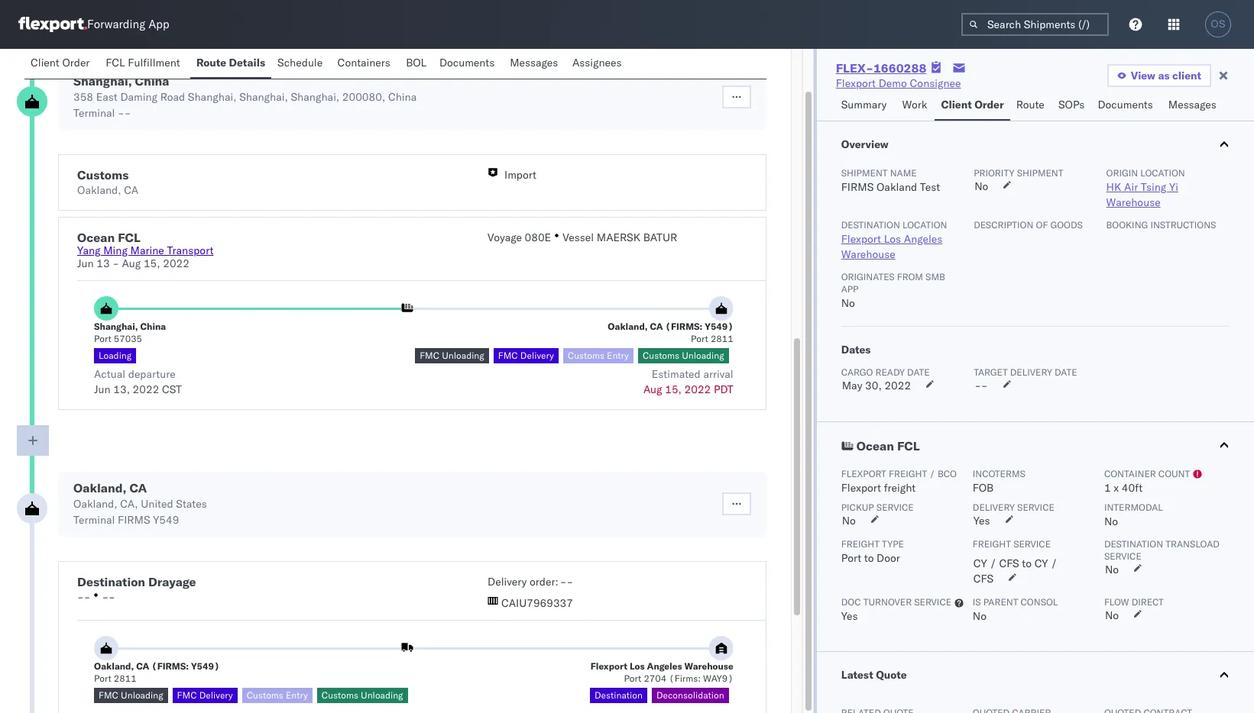 Task type: locate. For each thing, give the bounding box(es) containing it.
app
[[148, 17, 169, 32], [841, 284, 859, 295]]

order left route button
[[975, 98, 1004, 112]]

ocean for ocean fcl
[[857, 439, 894, 454]]

1 horizontal spatial yes
[[974, 514, 990, 528]]

1 vertical spatial warehouse
[[841, 248, 896, 261]]

0 horizontal spatial customs entry
[[247, 690, 308, 702]]

cfs down freight service
[[999, 557, 1019, 571]]

0 vertical spatial firms
[[841, 180, 874, 194]]

0 horizontal spatial --
[[77, 591, 90, 605]]

0 horizontal spatial documents
[[439, 56, 495, 70]]

no down the originates
[[841, 297, 855, 310]]

order up 358
[[62, 56, 90, 70]]

/ down service
[[1051, 557, 1058, 571]]

flexport for flexport freight / bco flexport freight
[[841, 469, 887, 480]]

2022 down the arrival
[[685, 383, 711, 397]]

to for cy
[[1022, 557, 1032, 571]]

documents button down view
[[1092, 91, 1162, 121]]

doc turnover service
[[841, 597, 952, 608]]

location inside destination location flexport los angeles warehouse
[[903, 219, 947, 231]]

route up overview 'button'
[[1016, 98, 1045, 112]]

flexport for flexport demo consignee
[[836, 76, 876, 90]]

flexport freight / bco flexport freight
[[841, 469, 957, 495]]

destination inside destination location flexport los angeles warehouse
[[841, 219, 900, 231]]

no down is
[[973, 610, 987, 624]]

1 horizontal spatial y549)
[[705, 321, 734, 332]]

2 terminal from the top
[[73, 514, 115, 527]]

date for may 30, 2022
[[907, 367, 930, 378]]

client order button down consignee
[[935, 91, 1010, 121]]

1 horizontal spatial documents button
[[1092, 91, 1162, 121]]

1 freight from the left
[[841, 539, 880, 550]]

caiu7969337
[[501, 597, 573, 611]]

0 horizontal spatial yes
[[841, 610, 858, 624]]

0 vertical spatial entry
[[607, 350, 629, 362]]

to down service
[[1022, 557, 1032, 571]]

1 horizontal spatial angeles
[[904, 232, 943, 246]]

0 vertical spatial oakland, ca (firms: y549) port 2811
[[608, 321, 734, 345]]

estimated arrival aug 15, 2022 pdt
[[644, 368, 734, 397]]

location down test
[[903, 219, 947, 231]]

0 horizontal spatial freight
[[841, 539, 880, 550]]

destination inside destination transload service
[[1104, 539, 1163, 550]]

messages button left assignees
[[504, 49, 566, 79]]

/
[[930, 469, 935, 480], [990, 557, 997, 571], [1051, 557, 1058, 571]]

2022 down ready
[[885, 379, 911, 393]]

0 horizontal spatial angeles
[[647, 661, 682, 673]]

(firms:
[[665, 321, 703, 332], [152, 661, 189, 673]]

warehouse up the originates
[[841, 248, 896, 261]]

angeles up 2704
[[647, 661, 682, 673]]

no inside intermodal no
[[1104, 515, 1118, 529]]

1 vertical spatial yes
[[841, 610, 858, 624]]

location for angeles
[[903, 219, 947, 231]]

client order button
[[24, 49, 100, 79], [935, 91, 1010, 121]]

flex-
[[836, 60, 874, 76]]

1 vertical spatial freight
[[884, 482, 916, 495]]

port inside flexport los angeles warehouse port 2704 (firms: way9)
[[624, 673, 642, 685]]

1 vertical spatial y549)
[[191, 661, 220, 673]]

messages button down client
[[1162, 91, 1225, 121]]

customs oakland, ca
[[77, 167, 139, 197]]

0 horizontal spatial messages button
[[504, 49, 566, 79]]

57035
[[114, 333, 142, 345]]

destination for location
[[841, 219, 900, 231]]

messages left assignees
[[510, 56, 558, 70]]

0 horizontal spatial 2811
[[114, 673, 137, 685]]

air
[[1124, 180, 1138, 194]]

flexport. image
[[18, 17, 87, 32]]

cy down service
[[1035, 557, 1048, 571]]

15, down estimated
[[665, 383, 682, 397]]

1 horizontal spatial fmc delivery
[[498, 350, 554, 362]]

1 vertical spatial client
[[941, 98, 972, 112]]

is parent consol no
[[973, 597, 1058, 624]]

0 horizontal spatial documents button
[[433, 49, 504, 79]]

freight up pickup service
[[884, 482, 916, 495]]

2 horizontal spatial warehouse
[[1106, 196, 1161, 209]]

0 vertical spatial order
[[62, 56, 90, 70]]

no down pickup
[[842, 514, 856, 528]]

no down intermodal
[[1104, 515, 1118, 529]]

destination for drayage
[[77, 575, 145, 590]]

0 horizontal spatial fmc delivery
[[177, 690, 233, 702]]

details
[[229, 56, 265, 70]]

freight
[[889, 469, 927, 480], [884, 482, 916, 495]]

flexport demo consignee link
[[836, 76, 961, 91]]

documents button right bol
[[433, 49, 504, 79]]

1 horizontal spatial date
[[1055, 367, 1077, 378]]

estimated
[[652, 368, 701, 381]]

originates from smb app no
[[841, 271, 945, 310]]

aug down estimated
[[644, 383, 662, 397]]

ocean
[[77, 230, 115, 245], [857, 439, 894, 454]]

from
[[897, 271, 923, 283]]

date right 'delivery'
[[1055, 367, 1077, 378]]

flexport demo consignee
[[836, 76, 961, 90]]

1 horizontal spatial location
[[1141, 167, 1185, 179]]

0 horizontal spatial /
[[930, 469, 935, 480]]

1 horizontal spatial client
[[941, 98, 972, 112]]

13,
[[113, 383, 130, 397]]

jun down actual
[[94, 383, 111, 397]]

incoterms fob
[[973, 469, 1026, 495]]

freight down ocean fcl
[[889, 469, 927, 480]]

cfs up is
[[974, 573, 994, 586]]

1 vertical spatial fcl
[[118, 230, 140, 245]]

app down the originates
[[841, 284, 859, 295]]

ocean fcl
[[857, 439, 920, 454]]

latest quote button
[[817, 653, 1254, 699]]

documents for top the documents button
[[439, 56, 495, 70]]

to
[[864, 552, 874, 566], [1022, 557, 1032, 571]]

1 vertical spatial angeles
[[647, 661, 682, 673]]

may 30, 2022
[[842, 379, 911, 393]]

freight for freight service
[[973, 539, 1011, 550]]

0 vertical spatial client
[[31, 56, 59, 70]]

route button
[[1010, 91, 1052, 121]]

destination up flexport los angeles warehouse link
[[841, 219, 900, 231]]

client for "client order" button to the bottom
[[941, 98, 972, 112]]

booking
[[1106, 219, 1148, 231]]

0 vertical spatial (firms:
[[665, 321, 703, 332]]

1 vertical spatial location
[[903, 219, 947, 231]]

1 horizontal spatial client order
[[941, 98, 1004, 112]]

firms down shipment
[[841, 180, 874, 194]]

cy down freight service
[[974, 557, 987, 571]]

0 vertical spatial documents button
[[433, 49, 504, 79]]

service down intermodal no
[[1104, 551, 1142, 563]]

delivery
[[1010, 367, 1052, 378]]

0 vertical spatial fmc unloading
[[420, 350, 484, 362]]

-
[[118, 106, 124, 120], [124, 106, 131, 120], [113, 257, 119, 271], [975, 379, 981, 393], [981, 379, 988, 393], [560, 576, 567, 589], [567, 576, 573, 589], [77, 591, 84, 605], [84, 591, 90, 605], [102, 591, 109, 605], [109, 591, 115, 605]]

freight up door
[[841, 539, 880, 550]]

1 vertical spatial client order button
[[935, 91, 1010, 121]]

summary
[[841, 98, 887, 112]]

358
[[73, 90, 93, 104]]

origin
[[1106, 167, 1138, 179]]

china down the fulfillment
[[135, 73, 169, 89]]

1 horizontal spatial cfs
[[999, 557, 1019, 571]]

warehouse inside destination location flexport los angeles warehouse
[[841, 248, 896, 261]]

shipment name firms oakland test
[[841, 167, 940, 194]]

0 vertical spatial 2811
[[711, 333, 734, 345]]

ca inside the customs oakland, ca
[[124, 183, 139, 197]]

to inside cy / cfs to cy / cfs
[[1022, 557, 1032, 571]]

dates
[[841, 343, 871, 357]]

road
[[160, 90, 185, 104]]

1
[[1104, 482, 1111, 495]]

route for route details
[[196, 56, 226, 70]]

shipment
[[1017, 167, 1064, 179]]

china inside shanghai, china port 57035 loading actual departure jun 13, 2022 cst
[[140, 321, 166, 332]]

os button
[[1201, 7, 1236, 42]]

0 vertical spatial los
[[884, 232, 901, 246]]

view as client button
[[1107, 64, 1212, 87]]

fcl fulfillment button
[[100, 49, 190, 79]]

flex-1660288
[[836, 60, 927, 76]]

app up the fulfillment
[[148, 17, 169, 32]]

1 vertical spatial customs unloading
[[322, 690, 403, 702]]

0 vertical spatial angeles
[[904, 232, 943, 246]]

containers
[[337, 56, 390, 70]]

warehouse inside origin location hk air tsing yi warehouse
[[1106, 196, 1161, 209]]

/ left bco
[[930, 469, 935, 480]]

to left door
[[864, 552, 874, 566]]

1 horizontal spatial app
[[841, 284, 859, 295]]

15, right ming
[[144, 257, 160, 271]]

client order down flexport. image
[[31, 56, 90, 70]]

1 terminal from the top
[[73, 106, 115, 120]]

documents down view
[[1098, 98, 1153, 112]]

fmc
[[420, 350, 440, 362], [498, 350, 518, 362], [99, 690, 118, 702], [177, 690, 197, 702]]

container count
[[1104, 469, 1190, 480]]

1 horizontal spatial messages button
[[1162, 91, 1225, 121]]

container
[[1104, 469, 1156, 480]]

type
[[882, 539, 904, 550]]

location inside origin location hk air tsing yi warehouse
[[1141, 167, 1185, 179]]

yes down doc
[[841, 610, 858, 624]]

china for shanghai, china 358 east daming road shanghai, shanghai, shanghai, 200080, china terminal --
[[135, 73, 169, 89]]

target delivery date
[[974, 367, 1077, 378]]

-- for destination
[[77, 591, 90, 605]]

no inside is parent consol no
[[973, 610, 987, 624]]

destination transload service
[[1104, 539, 1220, 563]]

0 vertical spatial customs entry
[[568, 350, 629, 362]]

2 vertical spatial china
[[140, 321, 166, 332]]

0 vertical spatial customs unloading
[[643, 350, 724, 362]]

terminal
[[73, 106, 115, 120], [73, 514, 115, 527]]

flow
[[1104, 597, 1129, 608]]

terminal down 358
[[73, 106, 115, 120]]

customs unloading
[[643, 350, 724, 362], [322, 690, 403, 702]]

1 horizontal spatial order
[[975, 98, 1004, 112]]

0 vertical spatial messages button
[[504, 49, 566, 79]]

0 vertical spatial warehouse
[[1106, 196, 1161, 209]]

fcl inside ocean fcl yang ming marine transport jun 13 - aug 15, 2022
[[118, 230, 140, 245]]

china down bol button
[[388, 90, 417, 104]]

2 vertical spatial fcl
[[897, 439, 920, 454]]

flexport for flexport los angeles warehouse port 2704 (firms: way9)
[[591, 661, 628, 673]]

warehouse down air
[[1106, 196, 1161, 209]]

ocean up 13
[[77, 230, 115, 245]]

1 vertical spatial los
[[630, 661, 645, 673]]

priority
[[974, 167, 1015, 179]]

client down consignee
[[941, 98, 972, 112]]

1 horizontal spatial client order button
[[935, 91, 1010, 121]]

to inside "freight type port to door"
[[864, 552, 874, 566]]

1 vertical spatial fmc unloading
[[99, 690, 163, 702]]

route left details
[[196, 56, 226, 70]]

1 horizontal spatial oakland, ca (firms: y549) port 2811
[[608, 321, 734, 345]]

0 horizontal spatial client
[[31, 56, 59, 70]]

freight inside "freight type port to door"
[[841, 539, 880, 550]]

client for left "client order" button
[[31, 56, 59, 70]]

ocean inside ocean fcl yang ming marine transport jun 13 - aug 15, 2022
[[77, 230, 115, 245]]

13
[[97, 257, 110, 271]]

1 date from the left
[[907, 367, 930, 378]]

0 horizontal spatial jun
[[77, 257, 94, 271]]

0 horizontal spatial firms
[[118, 514, 150, 527]]

date right ready
[[907, 367, 930, 378]]

0 vertical spatial yes
[[974, 514, 990, 528]]

destination down intermodal no
[[1104, 539, 1163, 550]]

port inside "freight type port to door"
[[841, 552, 862, 566]]

0 vertical spatial terminal
[[73, 106, 115, 120]]

2022 inside shanghai, china port 57035 loading actual departure jun 13, 2022 cst
[[133, 383, 159, 397]]

client order down consignee
[[941, 98, 1004, 112]]

ca
[[124, 183, 139, 197], [650, 321, 663, 332], [130, 481, 147, 496], [136, 661, 149, 673]]

1 horizontal spatial firms
[[841, 180, 874, 194]]

shanghai, up "57035"
[[94, 321, 138, 332]]

1 horizontal spatial cy
[[1035, 557, 1048, 571]]

0 vertical spatial client order button
[[24, 49, 100, 79]]

aug right 13
[[122, 257, 141, 271]]

yang
[[77, 244, 101, 258]]

1 horizontal spatial route
[[1016, 98, 1045, 112]]

client down flexport. image
[[31, 56, 59, 70]]

china for shanghai, china port 57035 loading actual departure jun 13, 2022 cst
[[140, 321, 166, 332]]

0 vertical spatial ocean
[[77, 230, 115, 245]]

2 freight from the left
[[973, 539, 1011, 550]]

0 horizontal spatial to
[[864, 552, 874, 566]]

/ down freight service
[[990, 557, 997, 571]]

1 vertical spatial china
[[388, 90, 417, 104]]

flexport los angeles warehouse port 2704 (firms: way9)
[[591, 661, 734, 685]]

ocean up flexport freight / bco flexport freight
[[857, 439, 894, 454]]

test
[[920, 180, 940, 194]]

1 horizontal spatial messages
[[1169, 98, 1217, 112]]

china up "57035"
[[140, 321, 166, 332]]

documents right bol button
[[439, 56, 495, 70]]

order
[[62, 56, 90, 70], [975, 98, 1004, 112]]

yes down fob
[[974, 514, 990, 528]]

0 horizontal spatial los
[[630, 661, 645, 673]]

shanghai, down schedule button
[[291, 90, 340, 104]]

ocean inside button
[[857, 439, 894, 454]]

0 horizontal spatial messages
[[510, 56, 558, 70]]

los inside flexport los angeles warehouse port 2704 (firms: way9)
[[630, 661, 645, 673]]

freight up cy / cfs to cy / cfs
[[973, 539, 1011, 550]]

port inside shanghai, china port 57035 loading actual departure jun 13, 2022 cst
[[94, 333, 111, 345]]

location up "tsing"
[[1141, 167, 1185, 179]]

2022 down departure
[[133, 383, 159, 397]]

0 vertical spatial client order
[[31, 56, 90, 70]]

destination left drayage
[[77, 575, 145, 590]]

0 vertical spatial location
[[1141, 167, 1185, 179]]

client
[[1173, 69, 1202, 83]]

1 horizontal spatial 15,
[[665, 383, 682, 397]]

0 horizontal spatial ocean
[[77, 230, 115, 245]]

warehouse up way9)
[[685, 661, 734, 673]]

hk
[[1106, 180, 1122, 194]]

1 horizontal spatial los
[[884, 232, 901, 246]]

warehouse inside flexport los angeles warehouse port 2704 (firms: way9)
[[685, 661, 734, 673]]

40ft
[[1122, 482, 1143, 495]]

freight type port to door
[[841, 539, 904, 566]]

0 vertical spatial jun
[[77, 257, 94, 271]]

1 vertical spatial messages button
[[1162, 91, 1225, 121]]

messages for the leftmost messages button
[[510, 56, 558, 70]]

1 horizontal spatial entry
[[607, 350, 629, 362]]

los up the from
[[884, 232, 901, 246]]

2022 right ming
[[163, 257, 190, 271]]

2 date from the left
[[1055, 367, 1077, 378]]

client order button up 358
[[24, 49, 100, 79]]

15,
[[144, 257, 160, 271], [665, 383, 682, 397]]

bol
[[406, 56, 427, 70]]

200080,
[[342, 90, 385, 104]]

0 vertical spatial documents
[[439, 56, 495, 70]]

0 horizontal spatial order
[[62, 56, 90, 70]]

0 horizontal spatial y549)
[[191, 661, 220, 673]]

firms down ca,
[[118, 514, 150, 527]]

1 horizontal spatial aug
[[644, 383, 662, 397]]

unloading
[[442, 350, 484, 362], [682, 350, 724, 362], [121, 690, 163, 702], [361, 690, 403, 702]]

date
[[907, 367, 930, 378], [1055, 367, 1077, 378]]

flexport inside flexport los angeles warehouse port 2704 (firms: way9)
[[591, 661, 628, 673]]

terminal left y549
[[73, 514, 115, 527]]

los up 2704
[[630, 661, 645, 673]]

0 vertical spatial route
[[196, 56, 226, 70]]

1 vertical spatial (firms:
[[152, 661, 189, 673]]

aug inside ocean fcl yang ming marine transport jun 13 - aug 15, 2022
[[122, 257, 141, 271]]

jun left 13
[[77, 257, 94, 271]]

description of goods
[[974, 219, 1083, 231]]

0 horizontal spatial entry
[[286, 690, 308, 702]]

demo
[[879, 76, 907, 90]]

1 horizontal spatial customs entry
[[568, 350, 629, 362]]

service up service
[[1017, 502, 1055, 514]]

angeles up smb
[[904, 232, 943, 246]]

messages down client
[[1169, 98, 1217, 112]]

1 vertical spatial fmc delivery
[[177, 690, 233, 702]]

1 vertical spatial firms
[[118, 514, 150, 527]]

0 vertical spatial messages
[[510, 56, 558, 70]]



Task type: vqa. For each thing, say whether or not it's contained in the screenshot.
leftmost Customs Unloading
yes



Task type: describe. For each thing, give the bounding box(es) containing it.
1660288
[[874, 60, 927, 76]]

maersk
[[597, 231, 641, 245]]

aug inside estimated arrival aug 15, 2022 pdt
[[644, 383, 662, 397]]

consignee
[[910, 76, 961, 90]]

destination down flexport los angeles warehouse port 2704 (firms: way9)
[[595, 690, 643, 702]]

app inside originates from smb app no
[[841, 284, 859, 295]]

x
[[1114, 482, 1119, 495]]

view
[[1131, 69, 1156, 83]]

to for door
[[864, 552, 874, 566]]

transload
[[1166, 539, 1220, 550]]

Search Shipments (/) text field
[[962, 13, 1109, 36]]

bol button
[[400, 49, 433, 79]]

customs inside the customs oakland, ca
[[77, 167, 129, 183]]

service down flexport freight / bco flexport freight
[[877, 502, 914, 514]]

delivery order: --
[[488, 576, 573, 589]]

marine
[[130, 244, 164, 258]]

goods
[[1051, 219, 1083, 231]]

cargo ready date
[[841, 367, 930, 378]]

/ inside flexport freight / bco flexport freight
[[930, 469, 935, 480]]

os
[[1211, 18, 1226, 30]]

schedule button
[[271, 49, 331, 79]]

daming
[[120, 90, 158, 104]]

1 horizontal spatial 2811
[[711, 333, 734, 345]]

originates
[[841, 271, 895, 283]]

sops button
[[1052, 91, 1092, 121]]

shanghai, inside shanghai, china port 57035 loading actual departure jun 13, 2022 cst
[[94, 321, 138, 332]]

cargo
[[841, 367, 873, 378]]

fcl fulfillment
[[106, 56, 180, 70]]

1 vertical spatial documents button
[[1092, 91, 1162, 121]]

doc
[[841, 597, 861, 608]]

firms inside oakland, ca oakland, ca, united states terminal firms y549
[[118, 514, 150, 527]]

united
[[141, 498, 173, 511]]

1 horizontal spatial (firms:
[[665, 321, 703, 332]]

terminal inside oakland, ca oakland, ca, united states terminal firms y549
[[73, 514, 115, 527]]

shanghai, down details
[[239, 90, 288, 104]]

jun inside shanghai, china port 57035 loading actual departure jun 13, 2022 cst
[[94, 383, 111, 397]]

route details button
[[190, 49, 271, 79]]

0 horizontal spatial oakland, ca (firms: y549) port 2811
[[94, 661, 220, 685]]

1 cy from the left
[[974, 557, 987, 571]]

latest
[[841, 669, 873, 683]]

freight service
[[973, 539, 1051, 550]]

1 vertical spatial entry
[[286, 690, 308, 702]]

departure
[[128, 368, 176, 381]]

summary button
[[835, 91, 896, 121]]

0 vertical spatial fmc delivery
[[498, 350, 554, 362]]

batur
[[643, 231, 677, 245]]

date for --
[[1055, 367, 1077, 378]]

destination drayage
[[77, 575, 196, 590]]

drayage
[[148, 575, 196, 590]]

1 horizontal spatial --
[[102, 591, 115, 605]]

angeles inside flexport los angeles warehouse port 2704 (firms: way9)
[[647, 661, 682, 673]]

oakland, inside the customs oakland, ca
[[77, 183, 121, 197]]

voyage 080e
[[488, 231, 551, 245]]

count
[[1159, 469, 1190, 480]]

location for tsing
[[1141, 167, 1185, 179]]

0 vertical spatial y549)
[[705, 321, 734, 332]]

of
[[1036, 219, 1048, 231]]

may
[[842, 379, 863, 393]]

2 cy from the left
[[1035, 557, 1048, 571]]

no up flow
[[1105, 563, 1119, 577]]

instructions
[[1151, 219, 1216, 231]]

0 horizontal spatial client order button
[[24, 49, 100, 79]]

jun inside ocean fcl yang ming marine transport jun 13 - aug 15, 2022
[[77, 257, 94, 271]]

fcl for ocean fcl yang ming marine transport jun 13 - aug 15, 2022
[[118, 230, 140, 245]]

description
[[974, 219, 1034, 231]]

vessel
[[563, 231, 594, 245]]

1 horizontal spatial /
[[990, 557, 997, 571]]

service left is
[[914, 597, 952, 608]]

1 horizontal spatial fmc unloading
[[420, 350, 484, 362]]

messages for the rightmost messages button
[[1169, 98, 1217, 112]]

containers button
[[331, 49, 400, 79]]

angeles inside destination location flexport los angeles warehouse
[[904, 232, 943, 246]]

target
[[974, 367, 1008, 378]]

2 horizontal spatial /
[[1051, 557, 1058, 571]]

import
[[505, 168, 537, 182]]

shanghai, china 358 east daming road shanghai, shanghai, shanghai, 200080, china terminal --
[[73, 73, 417, 120]]

firms inside shipment name firms oakland test
[[841, 180, 874, 194]]

voyage
[[488, 231, 522, 245]]

los inside destination location flexport los angeles warehouse
[[884, 232, 901, 246]]

transport
[[167, 244, 214, 258]]

yi
[[1169, 180, 1179, 194]]

fob
[[973, 482, 994, 495]]

yang ming marine transport link
[[77, 244, 214, 258]]

ocean fcl yang ming marine transport jun 13 - aug 15, 2022
[[77, 230, 214, 271]]

deconsolidation
[[657, 690, 724, 702]]

ocean fcl button
[[817, 423, 1254, 469]]

-- for target
[[975, 379, 988, 393]]

flexport inside destination location flexport los angeles warehouse
[[841, 232, 881, 246]]

pickup
[[841, 502, 874, 514]]

shipment
[[841, 167, 888, 179]]

1 horizontal spatial customs unloading
[[643, 350, 724, 362]]

service
[[1014, 539, 1051, 550]]

cy / cfs to cy / cfs
[[974, 557, 1058, 586]]

0 vertical spatial cfs
[[999, 557, 1019, 571]]

forwarding app link
[[18, 17, 169, 32]]

documents for the bottommost the documents button
[[1098, 98, 1153, 112]]

latest quote
[[841, 669, 907, 683]]

shanghai, down route details button on the left of the page
[[188, 90, 237, 104]]

no inside originates from smb app no
[[841, 297, 855, 310]]

is
[[973, 597, 981, 608]]

priority shipment
[[974, 167, 1064, 179]]

0 horizontal spatial client order
[[31, 56, 90, 70]]

consol
[[1021, 597, 1058, 608]]

15, inside ocean fcl yang ming marine transport jun 13 - aug 15, 2022
[[144, 257, 160, 271]]

1 vertical spatial cfs
[[974, 573, 994, 586]]

actual
[[94, 368, 125, 381]]

ca inside oakland, ca oakland, ca, united states terminal firms y549
[[130, 481, 147, 496]]

tsing
[[1141, 180, 1167, 194]]

ready
[[876, 367, 905, 378]]

overview button
[[817, 122, 1254, 167]]

shanghai, up east
[[73, 73, 132, 89]]

parent
[[984, 597, 1018, 608]]

flow direct
[[1104, 597, 1164, 608]]

booking instructions
[[1106, 219, 1216, 231]]

ocean for ocean fcl yang ming marine transport jun 13 - aug 15, 2022
[[77, 230, 115, 245]]

no down flow
[[1105, 609, 1119, 623]]

turnover
[[863, 597, 912, 608]]

15, inside estimated arrival aug 15, 2022 pdt
[[665, 383, 682, 397]]

ca,
[[120, 498, 138, 511]]

states
[[176, 498, 207, 511]]

- inside ocean fcl yang ming marine transport jun 13 - aug 15, 2022
[[113, 257, 119, 271]]

service inside destination transload service
[[1104, 551, 1142, 563]]

schedule
[[278, 56, 323, 70]]

terminal inside shanghai, china 358 east daming road shanghai, shanghai, shanghai, 200080, china terminal --
[[73, 106, 115, 120]]

0 vertical spatial freight
[[889, 469, 927, 480]]

0 vertical spatial fcl
[[106, 56, 125, 70]]

route for route
[[1016, 98, 1045, 112]]

1 vertical spatial customs entry
[[247, 690, 308, 702]]

pickup service
[[841, 502, 914, 514]]

1 vertical spatial client order
[[941, 98, 1004, 112]]

pdt
[[714, 383, 734, 397]]

assignees
[[572, 56, 622, 70]]

fcl for ocean fcl
[[897, 439, 920, 454]]

destination for transload
[[1104, 539, 1163, 550]]

1 vertical spatial order
[[975, 98, 1004, 112]]

0 horizontal spatial app
[[148, 17, 169, 32]]

name
[[890, 167, 917, 179]]

incoterms
[[973, 469, 1026, 480]]

origin location hk air tsing yi warehouse
[[1106, 167, 1185, 209]]

freight for freight type port to door
[[841, 539, 880, 550]]

2022 inside ocean fcl yang ming marine transport jun 13 - aug 15, 2022
[[163, 257, 190, 271]]

2022 inside estimated arrival aug 15, 2022 pdt
[[685, 383, 711, 397]]

smb
[[926, 271, 945, 283]]

overview
[[841, 138, 889, 151]]

no down priority
[[975, 180, 989, 193]]

arrival
[[704, 368, 734, 381]]

assignees button
[[566, 49, 631, 79]]

route details
[[196, 56, 265, 70]]



